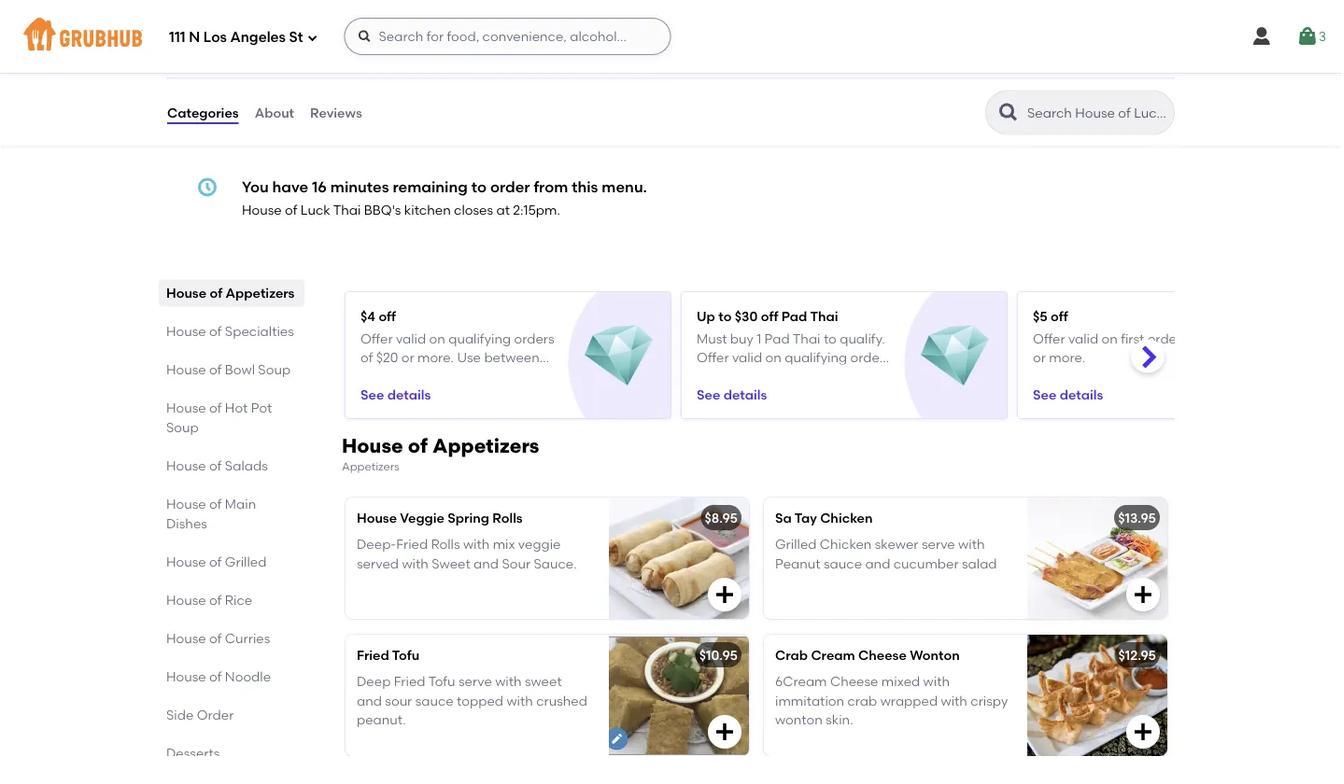 Task type: describe. For each thing, give the bounding box(es) containing it.
sa
[[775, 510, 792, 526]]

to left qualify.
[[824, 330, 837, 346]]

sour
[[385, 693, 412, 709]]

on inside up to $30 off pad thai must buy 1 pad thai to qualify. offer valid on qualifying orders of $17 or more. up to $30 off. see details
[[766, 349, 782, 365]]

with down wonton
[[924, 674, 950, 690]]

menu.
[[602, 178, 647, 196]]

crab
[[775, 648, 808, 664]]

to inside you have 16 minutes remaining to order from this menu. house of luck thai bbq's kitchen closes at 2:15pm.
[[471, 178, 487, 196]]

a
[[717, 16, 726, 31]]

sauce inside grilled chicken skewer serve with peanut sauce and cucumber salad
[[824, 556, 862, 572]]

3 button
[[1297, 20, 1327, 53]]

3
[[1319, 28, 1327, 44]]

restaurant.
[[787, 16, 858, 31]]

sa tay chicken
[[775, 510, 873, 526]]

closes
[[454, 202, 493, 218]]

house of curries
[[166, 631, 270, 647]]

specialties
[[225, 324, 294, 339]]

house inside you have 16 minutes remaining to order from this menu. house of luck thai bbq's kitchen closes at 2:15pm.
[[242, 202, 282, 218]]

1 horizontal spatial up
[[789, 368, 808, 384]]

no fees
[[482, 49, 530, 65]]

of inside you have 16 minutes remaining to order from this menu. house of luck thai bbq's kitchen closes at 2:15pm.
[[285, 202, 298, 218]]

house of main dishes tab
[[166, 495, 297, 534]]

orders for first
[[1148, 330, 1188, 346]]

like
[[524, 16, 546, 31]]

with left sweet
[[402, 556, 429, 572]]

salad
[[962, 556, 997, 572]]

house for house of noodle
[[166, 669, 206, 685]]

qualifying inside $4 off offer valid on qualifying orders of $20 or more. use between 11am–2pm. see details
[[449, 330, 511, 346]]

0 vertical spatial $30
[[735, 308, 758, 324]]

wonton
[[775, 712, 823, 728]]

on for qualifying
[[429, 330, 445, 346]]

at inside you have 16 minutes remaining to order from this menu. house of luck thai bbq's kitchen closes at 2:15pm.
[[496, 202, 510, 218]]

main navigation navigation
[[0, 0, 1341, 73]]

promo image for must buy 1 pad thai to qualify. offer valid on qualifying orders of $17 or more. up to $30 off.
[[921, 322, 989, 390]]

luck
[[301, 202, 330, 218]]

different
[[729, 16, 784, 31]]

see inside up to $30 off pad thai must buy 1 pad thai to qualify. offer valid on qualifying orders of $17 or more. up to $30 off. see details
[[697, 386, 721, 402]]

more. for qualifying
[[418, 349, 454, 365]]

use
[[457, 349, 481, 365]]

house veggie spring rolls image
[[609, 498, 749, 619]]

order inside you have 16 minutes remaining to order from this menu. house of luck thai bbq's kitchen closes at 2:15pm.
[[490, 178, 530, 196]]

see inside $4 off offer valid on qualifying orders of $20 or more. use between 11am–2pm. see details
[[361, 386, 384, 402]]

1 vertical spatial thai
[[810, 308, 839, 324]]

peanut.
[[357, 712, 406, 728]]

fried tofu
[[357, 648, 420, 664]]

house for house of main dishes
[[166, 496, 206, 512]]

offer inside up to $30 off pad thai must buy 1 pad thai to qualify. offer valid on qualifying orders of $17 or more. up to $30 off. see details
[[697, 349, 729, 365]]

fees
[[504, 49, 530, 65]]

first
[[1121, 330, 1145, 346]]

have
[[272, 178, 308, 196]]

grilled inside grilled chicken skewer serve with peanut sauce and cucumber salad
[[775, 537, 817, 553]]

of for house of bowl soup
[[209, 362, 222, 378]]

about button
[[254, 79, 295, 146]]

house of appetizers appetizers
[[342, 434, 540, 474]]

house for house of salads
[[166, 458, 206, 474]]

house of grilled
[[166, 554, 267, 570]]

order inside button
[[663, 16, 697, 31]]

looks like you've started an order at a different restaurant. button
[[482, 3, 859, 44]]

wonton
[[910, 648, 960, 664]]

$4
[[361, 308, 376, 324]]

0 vertical spatial up
[[697, 308, 715, 324]]

no
[[482, 49, 501, 65]]

$10.95
[[699, 648, 738, 664]]

skin.
[[826, 712, 853, 728]]

details inside $4 off offer valid on qualifying orders of $20 or more. use between 11am–2pm. see details
[[387, 386, 431, 402]]

mixed
[[882, 674, 920, 690]]

house of grilled tab
[[166, 552, 297, 572]]

$15
[[1207, 330, 1226, 346]]

bbq's
[[364, 202, 401, 218]]

or inside up to $30 off pad thai must buy 1 pad thai to qualify. offer valid on qualifying orders of $17 or more. up to $30 off. see details
[[734, 368, 747, 384]]

111
[[169, 29, 186, 46]]

appetizers for house of appetizers
[[226, 285, 295, 301]]

of inside up to $30 off pad thai must buy 1 pad thai to qualify. offer valid on qualifying orders of $17 or more. up to $30 off. see details
[[697, 368, 709, 384]]

2 vertical spatial thai
[[793, 330, 821, 346]]

1 vertical spatial pad
[[765, 330, 790, 346]]

spring
[[448, 510, 489, 526]]

house of appetizers tab
[[166, 283, 297, 303]]

3 see details button from the left
[[1033, 377, 1104, 411]]

reviews button
[[309, 79, 363, 146]]

hot
[[225, 400, 248, 416]]

angeles
[[230, 29, 286, 46]]

house for house veggie spring rolls
[[357, 510, 397, 526]]

house of bowl soup
[[166, 362, 291, 378]]

looks like you've started an order at a different restaurant.
[[483, 16, 858, 31]]

started
[[593, 16, 640, 31]]

of for house of noodle
[[209, 669, 222, 685]]

side order
[[166, 708, 234, 723]]

and inside deep-fried  rolls with mix veggie served with sweet and sour sauce.
[[474, 556, 499, 572]]

soup inside house of hot pot soup
[[166, 420, 199, 436]]

house for house of curries
[[166, 631, 206, 647]]

$12.95
[[1119, 648, 1157, 664]]

details inside button
[[1060, 386, 1104, 402]]

with down sweet
[[507, 693, 533, 709]]

crispy
[[971, 693, 1008, 709]]

kitchen
[[404, 202, 451, 218]]

house veggie spring rolls
[[357, 510, 523, 526]]

bowl
[[225, 362, 255, 378]]

off.
[[853, 368, 872, 384]]

pot
[[251, 400, 272, 416]]

rice
[[225, 593, 252, 609]]

crab
[[848, 693, 877, 709]]

appetizers for house of appetizers appetizers
[[433, 434, 540, 458]]

11am–2pm.
[[361, 368, 430, 384]]

veggie
[[518, 537, 561, 553]]

with left crispy
[[941, 693, 968, 709]]

crushed
[[536, 693, 588, 709]]

deep-fried  rolls with mix veggie served with sweet and sour sauce.
[[357, 537, 577, 572]]

1 horizontal spatial $30
[[827, 368, 850, 384]]

house of appetizers
[[166, 285, 295, 301]]

n
[[189, 29, 200, 46]]

between
[[484, 349, 540, 365]]

crab cream cheese wonton image
[[1028, 635, 1168, 756]]

orders inside up to $30 off pad thai must buy 1 pad thai to qualify. offer valid on qualifying orders of $17 or more. up to $30 off. see details
[[851, 349, 891, 365]]

or for $4 off
[[401, 349, 414, 365]]

house for house of appetizers appetizers
[[342, 434, 403, 458]]

house of hot pot soup
[[166, 400, 272, 436]]

remaining
[[393, 178, 468, 196]]

more. for first
[[1049, 349, 1086, 365]]

salads
[[225, 458, 268, 474]]

fried for house
[[396, 537, 428, 553]]

mix
[[493, 537, 515, 553]]

side order tab
[[166, 706, 297, 725]]

$13.95
[[1118, 510, 1157, 526]]

of for house of specialties
[[209, 324, 222, 339]]

offer for $4
[[361, 330, 393, 346]]

house of rice
[[166, 593, 252, 609]]

orders for qualifying
[[514, 330, 555, 346]]

$20
[[376, 349, 398, 365]]

cream
[[811, 648, 855, 664]]

must
[[697, 330, 727, 346]]

sour
[[502, 556, 531, 572]]

house for house of rice
[[166, 593, 206, 609]]

dishes
[[166, 516, 207, 532]]



Task type: vqa. For each thing, say whether or not it's contained in the screenshot.
Correct
no



Task type: locate. For each thing, give the bounding box(es) containing it.
details down '11am–2pm.'
[[387, 386, 431, 402]]

or right $20
[[401, 349, 414, 365]]

qualifying down qualify.
[[785, 349, 847, 365]]

order up 2:15pm.
[[490, 178, 530, 196]]

at inside button
[[700, 16, 714, 31]]

1 vertical spatial tofu
[[429, 674, 455, 690]]

$17
[[713, 368, 731, 384]]

of left curries
[[209, 631, 222, 647]]

up up must
[[697, 308, 715, 324]]

1 horizontal spatial tofu
[[429, 674, 455, 690]]

1 see from the left
[[361, 386, 384, 402]]

0 horizontal spatial order
[[490, 178, 530, 196]]

svg image inside 3 button
[[1297, 25, 1319, 48]]

grilled up peanut
[[775, 537, 817, 553]]

fried up the deep
[[357, 648, 389, 664]]

tofu right the deep
[[429, 674, 455, 690]]

1 vertical spatial cheese
[[830, 674, 879, 690]]

sauce inside deep fried tofu serve with sweet and sour sauce topped with crushed peanut.
[[415, 693, 454, 709]]

0 vertical spatial serve
[[922, 537, 955, 553]]

see details button for see
[[361, 377, 431, 411]]

Search House of Luck Thai BBQ search field
[[1026, 104, 1169, 122]]

offer for $5
[[1033, 330, 1066, 346]]

1 horizontal spatial see
[[697, 386, 721, 402]]

soup
[[258, 362, 291, 378], [166, 420, 199, 436]]

house inside house of noodle "tab"
[[166, 669, 206, 685]]

and inside grilled chicken skewer serve with peanut sauce and cucumber salad
[[865, 556, 891, 572]]

of for house of appetizers appetizers
[[408, 434, 428, 458]]

1 horizontal spatial soup
[[258, 362, 291, 378]]

of down have
[[285, 202, 298, 218]]

house down house of grilled
[[166, 593, 206, 609]]

orders up between
[[514, 330, 555, 346]]

1 horizontal spatial see details button
[[697, 377, 767, 411]]

0 horizontal spatial up
[[697, 308, 715, 324]]

cheese up mixed
[[859, 648, 907, 664]]

details down $17
[[724, 386, 767, 402]]

house for house of appetizers
[[166, 285, 207, 301]]

serve up cucumber
[[922, 537, 955, 553]]

of left noodle
[[209, 669, 222, 685]]

and down the deep
[[357, 693, 382, 709]]

sweet
[[432, 556, 471, 572]]

1 horizontal spatial and
[[474, 556, 499, 572]]

2 horizontal spatial on
[[1102, 330, 1118, 346]]

more. inside $5 off offer valid on first orders of $15 or more.
[[1049, 349, 1086, 365]]

6cream
[[775, 674, 827, 690]]

of inside tab
[[209, 554, 222, 570]]

details
[[387, 386, 431, 402], [724, 386, 767, 402], [1060, 386, 1104, 402]]

2 vertical spatial fried
[[394, 674, 426, 690]]

skewer
[[875, 537, 919, 553]]

chicken down sa tay chicken
[[820, 537, 872, 553]]

off inside $5 off offer valid on first orders of $15 or more.
[[1051, 308, 1069, 324]]

of inside $5 off offer valid on first orders of $15 or more.
[[1191, 330, 1204, 346]]

1 horizontal spatial sauce
[[824, 556, 862, 572]]

or down $5
[[1033, 349, 1046, 365]]

deep-
[[357, 537, 396, 553]]

of for house of appetizers
[[210, 285, 223, 301]]

0 horizontal spatial or
[[401, 349, 414, 365]]

on inside $5 off offer valid on first orders of $15 or more.
[[1102, 330, 1118, 346]]

1 horizontal spatial grilled
[[775, 537, 817, 553]]

house for house of bowl soup
[[166, 362, 206, 378]]

of inside $4 off offer valid on qualifying orders of $20 or more. use between 11am–2pm. see details
[[361, 349, 373, 365]]

or for $5 off
[[1033, 349, 1046, 365]]

2 vertical spatial svg image
[[714, 721, 736, 743]]

1 horizontal spatial at
[[700, 16, 714, 31]]

2 promo image from the left
[[921, 322, 989, 390]]

orders down qualify.
[[851, 349, 891, 365]]

tofu up the sour
[[392, 648, 420, 664]]

serve for skewer
[[922, 537, 955, 553]]

house inside house of rice tab
[[166, 593, 206, 609]]

0 vertical spatial grilled
[[775, 537, 817, 553]]

you have 16 minutes remaining to order from this menu. house of luck thai bbq's kitchen closes at 2:15pm.
[[242, 178, 647, 218]]

sauce
[[824, 556, 862, 572], [415, 693, 454, 709]]

offer up $20
[[361, 330, 393, 346]]

of inside "tab"
[[209, 669, 222, 685]]

house inside house of salads tab
[[166, 458, 206, 474]]

more. inside up to $30 off pad thai must buy 1 pad thai to qualify. offer valid on qualifying orders of $17 or more. up to $30 off. see details
[[750, 368, 786, 384]]

valid inside $5 off offer valid on first orders of $15 or more.
[[1069, 330, 1099, 346]]

house of main dishes
[[166, 496, 256, 532]]

house up the house of specialties
[[166, 285, 207, 301]]

thai inside you have 16 minutes remaining to order from this menu. house of luck thai bbq's kitchen closes at 2:15pm.
[[333, 202, 361, 218]]

$30 left off.
[[827, 368, 850, 384]]

house down you
[[242, 202, 282, 218]]

orders inside $5 off offer valid on first orders of $15 or more.
[[1148, 330, 1188, 346]]

details down $5 off offer valid on first orders of $15 or more.
[[1060, 386, 1104, 402]]

more. inside $4 off offer valid on qualifying orders of $20 or more. use between 11am–2pm. see details
[[418, 349, 454, 365]]

2 horizontal spatial svg image
[[1297, 25, 1319, 48]]

1 off from the left
[[379, 308, 396, 324]]

house up 'deep-'
[[357, 510, 397, 526]]

serve up topped
[[459, 674, 492, 690]]

from
[[534, 178, 568, 196]]

valid down the buy
[[732, 349, 762, 365]]

0 vertical spatial order
[[663, 16, 697, 31]]

house of specialties tab
[[166, 322, 297, 341]]

0 horizontal spatial offer
[[361, 330, 393, 346]]

appetizers
[[226, 285, 295, 301], [433, 434, 540, 458], [342, 460, 400, 474]]

Search for food, convenience, alcohol... search field
[[344, 18, 671, 55]]

valid inside $4 off offer valid on qualifying orders of $20 or more. use between 11am–2pm. see details
[[396, 330, 426, 346]]

details inside up to $30 off pad thai must buy 1 pad thai to qualify. offer valid on qualifying orders of $17 or more. up to $30 off. see details
[[724, 386, 767, 402]]

fried up the sour
[[394, 674, 426, 690]]

thai
[[333, 202, 361, 218], [810, 308, 839, 324], [793, 330, 821, 346]]

grilled up "rice"
[[225, 554, 267, 570]]

2 horizontal spatial details
[[1060, 386, 1104, 402]]

1 horizontal spatial serve
[[922, 537, 955, 553]]

you've
[[549, 16, 590, 31]]

0 vertical spatial rolls
[[493, 510, 523, 526]]

1 horizontal spatial qualifying
[[785, 349, 847, 365]]

1 horizontal spatial order
[[663, 16, 697, 31]]

more. up see details on the bottom right of page
[[1049, 349, 1086, 365]]

1 vertical spatial svg image
[[196, 176, 219, 199]]

off for $5 off
[[1051, 308, 1069, 324]]

111 n los angeles st
[[169, 29, 303, 46]]

of left $15
[[1191, 330, 1204, 346]]

house inside house of appetizers appetizers
[[342, 434, 403, 458]]

of inside house of hot pot soup
[[209, 400, 222, 416]]

grilled chicken skewer serve with peanut sauce and cucumber salad
[[775, 537, 997, 572]]

reviews
[[310, 105, 362, 120]]

and
[[474, 556, 499, 572], [865, 556, 891, 572], [357, 693, 382, 709]]

house up house of bowl soup
[[166, 324, 206, 339]]

2 vertical spatial appetizers
[[342, 460, 400, 474]]

minutes
[[330, 178, 389, 196]]

st
[[289, 29, 303, 46]]

house up house of main dishes
[[166, 458, 206, 474]]

house
[[242, 202, 282, 218], [166, 285, 207, 301], [166, 324, 206, 339], [166, 362, 206, 378], [166, 400, 206, 416], [342, 434, 403, 458], [166, 458, 206, 474], [166, 496, 206, 512], [357, 510, 397, 526], [166, 554, 206, 570], [166, 593, 206, 609], [166, 631, 206, 647], [166, 669, 206, 685]]

order right an
[[663, 16, 697, 31]]

of up the house of specialties
[[210, 285, 223, 301]]

cheese up crab on the bottom
[[830, 674, 879, 690]]

2 horizontal spatial off
[[1051, 308, 1069, 324]]

on for first
[[1102, 330, 1118, 346]]

1 vertical spatial serve
[[459, 674, 492, 690]]

serve for tofu
[[459, 674, 492, 690]]

of for house of hot pot soup
[[209, 400, 222, 416]]

$5 off offer valid on first orders of $15 or more.
[[1033, 308, 1226, 365]]

of
[[285, 202, 298, 218], [210, 285, 223, 301], [209, 324, 222, 339], [1191, 330, 1204, 346], [361, 349, 373, 365], [209, 362, 222, 378], [697, 368, 709, 384], [209, 400, 222, 416], [408, 434, 428, 458], [209, 458, 222, 474], [209, 496, 222, 512], [209, 554, 222, 570], [209, 593, 222, 609], [209, 631, 222, 647], [209, 669, 222, 685]]

or right $17
[[734, 368, 747, 384]]

grilled inside tab
[[225, 554, 267, 570]]

0 horizontal spatial promo image
[[585, 322, 653, 390]]

house of salads
[[166, 458, 268, 474]]

house of rice tab
[[166, 591, 297, 610]]

0 vertical spatial chicken
[[820, 510, 873, 526]]

qualify.
[[840, 330, 885, 346]]

valid left first
[[1069, 330, 1099, 346]]

1 horizontal spatial details
[[724, 386, 767, 402]]

1 horizontal spatial offer
[[697, 349, 729, 365]]

with down spring
[[463, 537, 490, 553]]

cheese
[[859, 648, 907, 664], [830, 674, 879, 690]]

house for house of hot pot soup
[[166, 400, 206, 416]]

of left main
[[209, 496, 222, 512]]

1 details from the left
[[387, 386, 431, 402]]

valid for $4 off
[[396, 330, 426, 346]]

up to $30 off pad thai must buy 1 pad thai to qualify. offer valid on qualifying orders of $17 or more. up to $30 off. see details
[[697, 308, 891, 402]]

with up topped
[[495, 674, 522, 690]]

0 horizontal spatial orders
[[514, 330, 555, 346]]

qualifying inside up to $30 off pad thai must buy 1 pad thai to qualify. offer valid on qualifying orders of $17 or more. up to $30 off. see details
[[785, 349, 847, 365]]

soup inside house of bowl soup tab
[[258, 362, 291, 378]]

house down '11am–2pm.'
[[342, 434, 403, 458]]

0 vertical spatial appetizers
[[226, 285, 295, 301]]

fried tofu image
[[609, 635, 749, 756]]

house left bowl
[[166, 362, 206, 378]]

2:15pm.
[[513, 202, 560, 218]]

more.
[[418, 349, 454, 365], [1049, 349, 1086, 365], [750, 368, 786, 384]]

topped
[[457, 693, 504, 709]]

see details
[[1033, 386, 1104, 402]]

house inside house of specialties tab
[[166, 324, 206, 339]]

2 horizontal spatial or
[[1033, 349, 1046, 365]]

los
[[203, 29, 227, 46]]

house up side
[[166, 669, 206, 685]]

immitation
[[775, 693, 845, 709]]

of left $20
[[361, 349, 373, 365]]

valid
[[396, 330, 426, 346], [1069, 330, 1099, 346], [732, 349, 762, 365]]

0 vertical spatial qualifying
[[449, 330, 511, 346]]

sa tay chicken image
[[1028, 498, 1168, 619]]

see down $17
[[697, 386, 721, 402]]

0 horizontal spatial appetizers
[[226, 285, 295, 301]]

at left a at the top of page
[[700, 16, 714, 31]]

tab
[[166, 744, 297, 758]]

0 vertical spatial fried
[[396, 537, 428, 553]]

0 horizontal spatial qualifying
[[449, 330, 511, 346]]

0 vertical spatial svg image
[[1297, 25, 1319, 48]]

of left "rice"
[[209, 593, 222, 609]]

2 details from the left
[[724, 386, 767, 402]]

of up house of bowl soup
[[209, 324, 222, 339]]

0 horizontal spatial rolls
[[431, 537, 460, 553]]

0 vertical spatial sauce
[[824, 556, 862, 572]]

fried inside deep-fried  rolls with mix veggie served with sweet and sour sauce.
[[396, 537, 428, 553]]

0 horizontal spatial more.
[[418, 349, 454, 365]]

0 horizontal spatial see
[[361, 386, 384, 402]]

house down house of rice on the left bottom of page
[[166, 631, 206, 647]]

deep
[[357, 674, 391, 690]]

1
[[757, 330, 762, 346]]

2 horizontal spatial more.
[[1049, 349, 1086, 365]]

of for house of salads
[[209, 458, 222, 474]]

tofu
[[392, 648, 420, 664], [429, 674, 455, 690]]

house inside house of main dishes
[[166, 496, 206, 512]]

off inside $4 off offer valid on qualifying orders of $20 or more. use between 11am–2pm. see details
[[379, 308, 396, 324]]

at
[[700, 16, 714, 31], [496, 202, 510, 218]]

2 off from the left
[[761, 308, 779, 324]]

orders
[[514, 330, 555, 346], [1148, 330, 1188, 346], [851, 349, 891, 365]]

search icon image
[[998, 101, 1020, 124]]

16
[[312, 178, 327, 196]]

with
[[463, 537, 490, 553], [959, 537, 985, 553], [402, 556, 429, 572], [495, 674, 522, 690], [924, 674, 950, 690], [507, 693, 533, 709], [941, 693, 968, 709]]

appetizers inside tab
[[226, 285, 295, 301]]

svg image
[[1251, 25, 1273, 48], [357, 29, 372, 44], [307, 32, 318, 43], [714, 584, 736, 606], [1132, 584, 1155, 606], [1132, 721, 1155, 743]]

2 horizontal spatial appetizers
[[433, 434, 540, 458]]

0 vertical spatial tofu
[[392, 648, 420, 664]]

buy
[[730, 330, 754, 346]]

0 horizontal spatial at
[[496, 202, 510, 218]]

0 horizontal spatial $30
[[735, 308, 758, 324]]

up left off.
[[789, 368, 808, 384]]

about
[[255, 105, 294, 120]]

1 horizontal spatial off
[[761, 308, 779, 324]]

1 horizontal spatial appetizers
[[342, 460, 400, 474]]

noodle
[[225, 669, 271, 685]]

with up salad
[[959, 537, 985, 553]]

0 horizontal spatial sauce
[[415, 693, 454, 709]]

0 horizontal spatial svg image
[[196, 176, 219, 199]]

2 see from the left
[[697, 386, 721, 402]]

sauce right the sour
[[415, 693, 454, 709]]

rolls up sweet
[[431, 537, 460, 553]]

1 vertical spatial qualifying
[[785, 349, 847, 365]]

0 horizontal spatial tofu
[[392, 648, 420, 664]]

fried down veggie
[[396, 537, 428, 553]]

soup up house of salads
[[166, 420, 199, 436]]

cheese inside 6cream cheese mixed with immitation crab wrapped with crispy wonton skin.
[[830, 674, 879, 690]]

of left hot
[[209, 400, 222, 416]]

$8.95
[[705, 510, 738, 526]]

of for house of curries
[[209, 631, 222, 647]]

off for $4 off
[[379, 308, 396, 324]]

and down 'skewer'
[[865, 556, 891, 572]]

house of noodle
[[166, 669, 271, 685]]

$30
[[735, 308, 758, 324], [827, 368, 850, 384]]

see details button down $20
[[361, 377, 431, 411]]

house inside house of curries tab
[[166, 631, 206, 647]]

of inside house of appetizers appetizers
[[408, 434, 428, 458]]

offer inside $4 off offer valid on qualifying orders of $20 or more. use between 11am–2pm. see details
[[361, 330, 393, 346]]

$30 up the buy
[[735, 308, 758, 324]]

0 vertical spatial thai
[[333, 202, 361, 218]]

valid for $5 off
[[1069, 330, 1099, 346]]

off
[[379, 308, 396, 324], [761, 308, 779, 324], [1051, 308, 1069, 324]]

appetizers up 'deep-'
[[342, 460, 400, 474]]

1 horizontal spatial rolls
[[493, 510, 523, 526]]

rolls
[[493, 510, 523, 526], [431, 537, 460, 553]]

see details button down the buy
[[697, 377, 767, 411]]

1 horizontal spatial on
[[766, 349, 782, 365]]

0 horizontal spatial on
[[429, 330, 445, 346]]

of left $17
[[697, 368, 709, 384]]

valid inside up to $30 off pad thai must buy 1 pad thai to qualify. offer valid on qualifying orders of $17 or more. up to $30 off. see details
[[732, 349, 762, 365]]

1 vertical spatial up
[[789, 368, 808, 384]]

house of hot pot soup tab
[[166, 398, 297, 438]]

0 horizontal spatial soup
[[166, 420, 199, 436]]

offer inside $5 off offer valid on first orders of $15 or more.
[[1033, 330, 1066, 346]]

0 horizontal spatial see details button
[[361, 377, 431, 411]]

1 vertical spatial fried
[[357, 648, 389, 664]]

of for house of grilled
[[209, 554, 222, 570]]

house left hot
[[166, 400, 206, 416]]

sauce right peanut
[[824, 556, 862, 572]]

tofu inside deep fried tofu serve with sweet and sour sauce topped with crushed peanut.
[[429, 674, 455, 690]]

serve
[[922, 537, 955, 553], [459, 674, 492, 690]]

1 horizontal spatial valid
[[732, 349, 762, 365]]

0 horizontal spatial and
[[357, 693, 382, 709]]

1 horizontal spatial orders
[[851, 349, 891, 365]]

1 horizontal spatial svg image
[[714, 721, 736, 743]]

0 vertical spatial at
[[700, 16, 714, 31]]

svg image
[[1297, 25, 1319, 48], [196, 176, 219, 199], [714, 721, 736, 743]]

with inside grilled chicken skewer serve with peanut sauce and cucumber salad
[[959, 537, 985, 553]]

offer down $5
[[1033, 330, 1066, 346]]

1 horizontal spatial or
[[734, 368, 747, 384]]

0 horizontal spatial off
[[379, 308, 396, 324]]

$5
[[1033, 308, 1048, 324]]

curries
[[225, 631, 270, 647]]

promo image for offer valid on qualifying orders of $20 or more. use between 11am–2pm.
[[585, 322, 653, 390]]

2 horizontal spatial see
[[1033, 386, 1057, 402]]

appetizers up spring
[[433, 434, 540, 458]]

1 vertical spatial appetizers
[[433, 434, 540, 458]]

at right closes
[[496, 202, 510, 218]]

to up closes
[[471, 178, 487, 196]]

1 vertical spatial $30
[[827, 368, 850, 384]]

1 horizontal spatial more.
[[750, 368, 786, 384]]

house of specialties
[[166, 324, 294, 339]]

1 vertical spatial soup
[[166, 420, 199, 436]]

1 vertical spatial at
[[496, 202, 510, 218]]

0 vertical spatial pad
[[782, 308, 807, 324]]

sauce.
[[534, 556, 577, 572]]

peanut
[[775, 556, 821, 572]]

orders right first
[[1148, 330, 1188, 346]]

and inside deep fried tofu serve with sweet and sour sauce topped with crushed peanut.
[[357, 693, 382, 709]]

see down '11am–2pm.'
[[361, 386, 384, 402]]

off right $5
[[1051, 308, 1069, 324]]

fried for fried
[[394, 674, 426, 690]]

$4 off offer valid on qualifying orders of $20 or more. use between 11am–2pm. see details
[[361, 308, 555, 402]]

of for house of main dishes
[[209, 496, 222, 512]]

1 vertical spatial chicken
[[820, 537, 872, 553]]

see details button for valid
[[697, 377, 767, 411]]

0 horizontal spatial serve
[[459, 674, 492, 690]]

or inside $4 off offer valid on qualifying orders of $20 or more. use between 11am–2pm. see details
[[401, 349, 414, 365]]

rolls inside deep-fried  rolls with mix veggie served with sweet and sour sauce.
[[431, 537, 460, 553]]

house of noodle tab
[[166, 667, 297, 687]]

of for house of rice
[[209, 593, 222, 609]]

on inside $4 off offer valid on qualifying orders of $20 or more. use between 11am–2pm. see details
[[429, 330, 445, 346]]

see details button
[[361, 377, 431, 411], [697, 377, 767, 411], [1033, 377, 1104, 411]]

appetizers up specialties
[[226, 285, 295, 301]]

to left off.
[[811, 368, 824, 384]]

0 horizontal spatial grilled
[[225, 554, 267, 570]]

an
[[643, 16, 659, 31]]

house of curries tab
[[166, 629, 297, 649]]

2 horizontal spatial valid
[[1069, 330, 1099, 346]]

3 see from the left
[[1033, 386, 1057, 402]]

1 promo image from the left
[[585, 322, 653, 390]]

3 off from the left
[[1051, 308, 1069, 324]]

or inside $5 off offer valid on first orders of $15 or more.
[[1033, 349, 1046, 365]]

house inside house of bowl soup tab
[[166, 362, 206, 378]]

off up 1
[[761, 308, 779, 324]]

grilled
[[775, 537, 817, 553], [225, 554, 267, 570]]

categories
[[167, 105, 239, 120]]

chicken right tay
[[820, 510, 873, 526]]

1 horizontal spatial promo image
[[921, 322, 989, 390]]

promo image
[[585, 322, 653, 390], [921, 322, 989, 390]]

2 see details button from the left
[[697, 377, 767, 411]]

house of bowl soup tab
[[166, 360, 297, 380]]

qualifying up use
[[449, 330, 511, 346]]

1 vertical spatial grilled
[[225, 554, 267, 570]]

0 horizontal spatial details
[[387, 386, 431, 402]]

1 see details button from the left
[[361, 377, 431, 411]]

tay
[[795, 510, 817, 526]]

off inside up to $30 off pad thai must buy 1 pad thai to qualify. offer valid on qualifying orders of $17 or more. up to $30 off. see details
[[761, 308, 779, 324]]

house down dishes
[[166, 554, 206, 570]]

soup right bowl
[[258, 362, 291, 378]]

rolls up mix
[[493, 510, 523, 526]]

1 vertical spatial order
[[490, 178, 530, 196]]

3 details from the left
[[1060, 386, 1104, 402]]

order
[[197, 708, 234, 723]]

house up dishes
[[166, 496, 206, 512]]

serve inside grilled chicken skewer serve with peanut sauce and cucumber salad
[[922, 537, 955, 553]]

0 vertical spatial cheese
[[859, 648, 907, 664]]

of left salads
[[209, 458, 222, 474]]

crab cream cheese wonton
[[775, 648, 960, 664]]

house of salads tab
[[166, 456, 297, 476]]

1 vertical spatial rolls
[[431, 537, 460, 553]]

serve inside deep fried tofu serve with sweet and sour sauce topped with crushed peanut.
[[459, 674, 492, 690]]

chicken inside grilled chicken skewer serve with peanut sauce and cucumber salad
[[820, 537, 872, 553]]

of up veggie
[[408, 434, 428, 458]]

of left bowl
[[209, 362, 222, 378]]

more. down 1
[[750, 368, 786, 384]]

see details button down $5
[[1033, 377, 1104, 411]]

0 horizontal spatial valid
[[396, 330, 426, 346]]

of up house of rice on the left bottom of page
[[209, 554, 222, 570]]

and down mix
[[474, 556, 499, 572]]

2 horizontal spatial and
[[865, 556, 891, 572]]

orders inside $4 off offer valid on qualifying orders of $20 or more. use between 11am–2pm. see details
[[514, 330, 555, 346]]

sweet
[[525, 674, 562, 690]]

2 horizontal spatial orders
[[1148, 330, 1188, 346]]

6cream cheese mixed with immitation crab wrapped with crispy wonton skin.
[[775, 674, 1008, 728]]

house for house of specialties
[[166, 324, 206, 339]]

deep fried tofu serve with sweet and sour sauce topped with crushed peanut.
[[357, 674, 588, 728]]

off right '$4'
[[379, 308, 396, 324]]

to up must
[[719, 308, 732, 324]]

main
[[225, 496, 256, 512]]

offer down must
[[697, 349, 729, 365]]

house inside house of grilled tab
[[166, 554, 206, 570]]

2 horizontal spatial offer
[[1033, 330, 1066, 346]]

house inside house of hot pot soup
[[166, 400, 206, 416]]

see down $5
[[1033, 386, 1057, 402]]

valid up $20
[[396, 330, 426, 346]]

fried inside deep fried tofu serve with sweet and sour sauce topped with crushed peanut.
[[394, 674, 426, 690]]

side
[[166, 708, 194, 723]]

house inside house of appetizers tab
[[166, 285, 207, 301]]

this
[[572, 178, 598, 196]]

of inside house of main dishes
[[209, 496, 222, 512]]

house for house of grilled
[[166, 554, 206, 570]]



